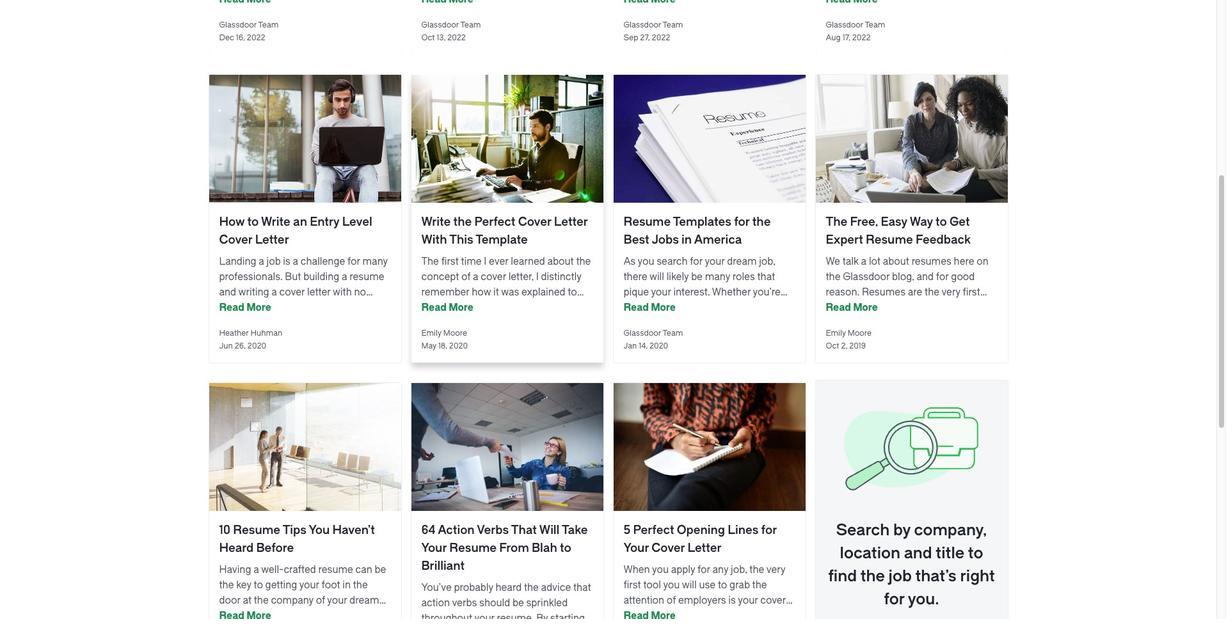 Task type: locate. For each thing, give the bounding box(es) containing it.
cover inside how to write an entry level cover letter
[[219, 233, 253, 247]]

0 horizontal spatial your
[[422, 542, 447, 556]]

1 vertical spatial will
[[682, 580, 697, 592]]

1 about from the left
[[548, 256, 574, 268]]

2022 inside glassdoor team aug 17, 2022
[[853, 33, 871, 42]]

1 read more from the left
[[219, 302, 271, 314]]

emily for the free, easy way to get expert resume feedback
[[826, 329, 846, 338]]

1 horizontal spatial i
[[536, 272, 539, 283]]

dreams.
[[350, 596, 387, 607]]

emily up may
[[422, 329, 442, 338]]

2 horizontal spatial cover
[[652, 542, 685, 556]]

to inside the free, easy way to get expert resume feedback
[[936, 215, 948, 229]]

to inside when you apply for any job, the very first tool you will use to grab the attention of employers is your cover letter. (yes,...
[[718, 580, 728, 592]]

letter up the distinctly on the top of the page
[[554, 215, 588, 229]]

perfect inside 5 perfect opening lines for your cover letter
[[634, 524, 675, 538]]

and inside landing a job is a challenge for many professionals. but building a resume and writing a cover letter with no experience can be an...
[[219, 287, 236, 298]]

1 horizontal spatial about
[[884, 256, 910, 268]]

for right the search
[[690, 256, 703, 268]]

0 horizontal spatial i
[[484, 256, 487, 268]]

in right jobs
[[682, 233, 692, 247]]

2 more from the left
[[449, 302, 474, 314]]

the up concept
[[422, 256, 439, 268]]

2 your from the left
[[624, 542, 649, 556]]

the for the free, easy way to get expert resume feedback
[[826, 215, 848, 229]]

free,
[[851, 215, 879, 229]]

resume down action
[[450, 542, 497, 556]]

0 vertical spatial perfect
[[475, 215, 516, 229]]

very right any
[[767, 565, 786, 576]]

for down resumes
[[937, 272, 949, 283]]

0 horizontal spatial company
[[271, 596, 314, 607]]

be up resume.
[[513, 598, 524, 610]]

cover inside when you apply for any job, the very first tool you will use to grab the attention of employers is your cover letter. (yes,...
[[761, 596, 786, 607]]

3 2020 from the left
[[650, 342, 669, 351]]

resumes
[[912, 256, 952, 268]]

for up use
[[698, 565, 711, 576]]

impression
[[826, 302, 877, 314]]

team
[[258, 20, 279, 29], [461, 20, 481, 29], [663, 20, 684, 29], [866, 20, 886, 29], [663, 329, 684, 338]]

from
[[500, 542, 529, 556]]

that inside as you search for your dream job, there will likely be many roles that pique your interest. whether you're looking for a company with...
[[758, 272, 776, 283]]

2022 right "17,"
[[853, 33, 871, 42]]

read up heather
[[219, 302, 245, 314]]

many
[[363, 256, 388, 268], [705, 272, 731, 283]]

0 vertical spatial the
[[826, 215, 848, 229]]

the inside the first time i ever learned about the concept of a cover letter, i distinctly remember how it was explained to me: "it's like...
[[422, 256, 439, 268]]

0 vertical spatial i
[[484, 256, 487, 268]]

2022 inside glassdoor team dec 16, 2022
[[247, 33, 265, 42]]

4 2022 from the left
[[853, 33, 871, 42]]

glassdoor up "17,"
[[826, 20, 864, 29]]

be
[[692, 272, 703, 283], [292, 302, 303, 314], [375, 565, 386, 576], [513, 598, 524, 610]]

for inside landing a job is a challenge for many professionals. but building a resume and writing a cover letter with no experience can be an...
[[348, 256, 360, 268]]

aug
[[826, 33, 841, 42]]

glassdoor inside glassdoor team aug 17, 2022
[[826, 20, 864, 29]]

1 horizontal spatial of
[[462, 272, 471, 283]]

2 emily from the left
[[826, 329, 846, 338]]

jun
[[219, 342, 233, 351]]

the
[[826, 215, 848, 229], [422, 256, 439, 268]]

0 horizontal spatial very
[[767, 565, 786, 576]]

1 horizontal spatial in
[[682, 233, 692, 247]]

write the perfect cover letter with this template
[[422, 215, 588, 247]]

be left 'an...'
[[292, 302, 303, 314]]

first down when
[[624, 580, 641, 592]]

a inside we talk a lot about resumes here on the glassdoor blog, and for good reason. resumes are the very first impression recruiters and hiring...
[[862, 256, 867, 268]]

the inside write the perfect cover letter with this template
[[454, 215, 472, 229]]

17,
[[843, 33, 851, 42]]

1 vertical spatial company
[[271, 596, 314, 607]]

expert
[[826, 233, 864, 247]]

the free, easy way to get expert resume feedback
[[826, 215, 971, 247]]

the down we
[[826, 272, 841, 283]]

4 more from the left
[[854, 302, 878, 314]]

1 horizontal spatial cover
[[518, 215, 552, 229]]

2 moore from the left
[[848, 329, 872, 338]]

1 horizontal spatial very
[[942, 287, 961, 298]]

perfect inside write the perfect cover letter with this template
[[475, 215, 516, 229]]

2 vertical spatial letter
[[688, 542, 722, 556]]

1 vertical spatial job
[[889, 568, 912, 586]]

2 horizontal spatial 2020
[[650, 342, 669, 351]]

read down pique
[[624, 302, 649, 314]]

more down "resumes"
[[854, 302, 878, 314]]

glassdoor team dec 16, 2022
[[219, 20, 279, 42]]

2 about from the left
[[884, 256, 910, 268]]

but left building
[[285, 272, 301, 283]]

oct left 13,
[[422, 33, 435, 42]]

glassdoor for glassdoor team oct 13, 2022
[[422, 20, 459, 29]]

1 horizontal spatial company
[[683, 302, 725, 314]]

0 horizontal spatial cover
[[280, 287, 305, 298]]

that right advice
[[574, 583, 591, 594]]

1 horizontal spatial moore
[[848, 329, 872, 338]]

of inside when you apply for any job, the very first tool you will use to grab the attention of employers is your cover letter. (yes,...
[[667, 596, 676, 607]]

moore
[[444, 329, 468, 338], [848, 329, 872, 338]]

2020
[[248, 342, 266, 351], [449, 342, 468, 351], [650, 342, 669, 351]]

will down apply on the bottom
[[682, 580, 697, 592]]

crafted
[[284, 565, 316, 576]]

resume up before
[[233, 524, 280, 538]]

team inside glassdoor team dec 16, 2022
[[258, 20, 279, 29]]

more down remember
[[449, 302, 474, 314]]

a left lot
[[862, 256, 867, 268]]

2 2022 from the left
[[448, 33, 466, 42]]

read for write the perfect cover letter with this template
[[422, 302, 447, 314]]

2 horizontal spatial of
[[667, 596, 676, 607]]

huhman
[[251, 329, 283, 338]]

1 horizontal spatial letter
[[554, 215, 588, 229]]

very
[[942, 287, 961, 298], [767, 565, 786, 576]]

0 horizontal spatial about
[[548, 256, 574, 268]]

to inside the first time i ever learned about the concept of a cover letter, i distinctly remember how it was explained to me: "it's like...
[[568, 287, 577, 298]]

resume inside 64 action verbs that will take your resume from blah to brilliant
[[450, 542, 497, 556]]

0 horizontal spatial will
[[650, 272, 665, 283]]

job, up grab
[[731, 565, 748, 576]]

2 2020 from the left
[[449, 342, 468, 351]]

team for jan 14, 2020
[[663, 329, 684, 338]]

how
[[219, 215, 245, 229]]

team inside glassdoor team jan 14, 2020
[[663, 329, 684, 338]]

0 horizontal spatial emily
[[422, 329, 442, 338]]

company inside as you search for your dream job, there will likely be many roles that pique your interest. whether you're looking for a company with...
[[683, 302, 725, 314]]

0 vertical spatial you
[[638, 256, 655, 268]]

2022 for oct 13, 2022
[[448, 33, 466, 42]]

you up tool
[[653, 565, 669, 576]]

0 vertical spatial very
[[942, 287, 961, 298]]

read down reason.
[[826, 302, 852, 314]]

glassdoor team aug 17, 2022
[[826, 20, 886, 42]]

glassdoor inside glassdoor team jan 14, 2020
[[624, 329, 662, 338]]

1 vertical spatial the
[[422, 256, 439, 268]]

the inside the free, easy way to get expert resume feedback
[[826, 215, 848, 229]]

2 read from the left
[[422, 302, 447, 314]]

1 vertical spatial first
[[964, 287, 981, 298]]

2020 inside glassdoor team jan 14, 2020
[[650, 342, 669, 351]]

to inside the search by company, location and title to find the job that's right for you.
[[969, 545, 984, 563]]

when you apply for any job, the very first tool you will use to grab the attention of employers is your cover letter. (yes,...
[[624, 565, 786, 620]]

cover up apply on the bottom
[[652, 542, 685, 556]]

1 horizontal spatial many
[[705, 272, 731, 283]]

level
[[342, 215, 372, 229]]

1 vertical spatial in
[[343, 580, 351, 592]]

door
[[219, 596, 241, 607]]

read more for in
[[624, 302, 676, 314]]

verbs
[[452, 598, 477, 610]]

0 horizontal spatial the
[[422, 256, 439, 268]]

explained
[[522, 287, 566, 298]]

job up you.
[[889, 568, 912, 586]]

a left well-
[[254, 565, 259, 576]]

job, inside as you search for your dream job, there will likely be many roles that pique your interest. whether you're looking for a company with...
[[760, 256, 776, 268]]

for left you.
[[885, 591, 905, 609]]

1 vertical spatial that
[[574, 583, 591, 594]]

team inside glassdoor team oct 13, 2022
[[461, 20, 481, 29]]

many inside landing a job is a challenge for many professionals. but building a resume and writing a cover letter with no experience can be an...
[[363, 256, 388, 268]]

resume up the best
[[624, 215, 671, 229]]

be up interest.
[[692, 272, 703, 283]]

but down door
[[219, 611, 235, 620]]

to inside having a well-crafted resume can be the key to getting your foot in the door at the company of your dreams. but figuring out...
[[254, 580, 263, 592]]

14,
[[639, 342, 648, 351]]

the first time i ever learned about the concept of a cover letter, i distinctly remember how it was explained to me: "it's like...
[[422, 256, 591, 314]]

2022 right "16,"
[[247, 33, 265, 42]]

0 horizontal spatial that
[[574, 583, 591, 594]]

1 vertical spatial oct
[[826, 342, 840, 351]]

for up america
[[735, 215, 750, 229]]

brilliant
[[422, 560, 465, 574]]

of inside the first time i ever learned about the concept of a cover letter, i distinctly remember how it was explained to me: "it's like...
[[462, 272, 471, 283]]

your down '5'
[[624, 542, 649, 556]]

job up professionals.
[[267, 256, 281, 268]]

be up dreams.
[[375, 565, 386, 576]]

2022 right 13,
[[448, 33, 466, 42]]

resume inside the free, easy way to get expert resume feedback
[[866, 233, 914, 247]]

27,
[[641, 33, 650, 42]]

1 horizontal spatial but
[[285, 272, 301, 283]]

in right foot
[[343, 580, 351, 592]]

i right the letter,
[[536, 272, 539, 283]]

2020 right 14,
[[650, 342, 669, 351]]

of
[[462, 272, 471, 283], [316, 596, 325, 607], [667, 596, 676, 607]]

cover
[[481, 272, 507, 283], [280, 287, 305, 298], [761, 596, 786, 607]]

read down remember
[[422, 302, 447, 314]]

1 vertical spatial letter
[[255, 233, 289, 247]]

0 horizontal spatial in
[[343, 580, 351, 592]]

a left challenge
[[293, 256, 299, 268]]

action
[[422, 598, 450, 610]]

1 horizontal spatial perfect
[[634, 524, 675, 538]]

0 horizontal spatial of
[[316, 596, 325, 607]]

2022 inside glassdoor team sep 27, 2022
[[652, 33, 671, 42]]

the inside resume templates for the best jobs in america
[[753, 215, 771, 229]]

and inside the search by company, location and title to find the job that's right for you.
[[905, 545, 933, 563]]

1 your from the left
[[422, 542, 447, 556]]

glassdoor for glassdoor team aug 17, 2022
[[826, 20, 864, 29]]

your down 64
[[422, 542, 447, 556]]

1 horizontal spatial is
[[729, 596, 736, 607]]

2020 for this
[[449, 342, 468, 351]]

oct inside emily moore oct 2, 2019
[[826, 342, 840, 351]]

you right 'as'
[[638, 256, 655, 268]]

0 vertical spatial oct
[[422, 33, 435, 42]]

emily up 2,
[[826, 329, 846, 338]]

resume inside 10 resume tips you haven't heard before
[[233, 524, 280, 538]]

read more down remember
[[422, 302, 474, 314]]

as you search for your dream job, there will likely be many roles that pique your interest. whether you're looking for a company with...
[[624, 256, 781, 314]]

many up whether
[[705, 272, 731, 283]]

to right how
[[247, 215, 259, 229]]

the up sprinkled
[[524, 583, 539, 594]]

an
[[293, 215, 307, 229]]

1 write from the left
[[261, 215, 291, 229]]

0 vertical spatial first
[[442, 256, 459, 268]]

team inside glassdoor team sep 27, 2022
[[663, 20, 684, 29]]

2 horizontal spatial letter
[[688, 542, 722, 556]]

be inside having a well-crafted resume can be the key to getting your foot in the door at the company of your dreams. but figuring out...
[[375, 565, 386, 576]]

1 horizontal spatial can
[[356, 565, 373, 576]]

company down interest.
[[683, 302, 725, 314]]

read more down writing
[[219, 302, 271, 314]]

moore for expert
[[848, 329, 872, 338]]

the inside the search by company, location and title to find the job that's right for you.
[[861, 568, 886, 586]]

to down take
[[560, 542, 572, 556]]

take
[[562, 524, 588, 538]]

0 vertical spatial but
[[285, 272, 301, 283]]

0 horizontal spatial perfect
[[475, 215, 516, 229]]

10
[[219, 524, 231, 538]]

0 horizontal spatial moore
[[444, 329, 468, 338]]

advice
[[541, 583, 571, 594]]

1 horizontal spatial 2020
[[449, 342, 468, 351]]

more for expert
[[854, 302, 878, 314]]

the up "dream"
[[753, 215, 771, 229]]

0 vertical spatial in
[[682, 233, 692, 247]]

2 horizontal spatial cover
[[761, 596, 786, 607]]

that
[[512, 524, 537, 538]]

2 read more from the left
[[422, 302, 474, 314]]

0 horizontal spatial but
[[219, 611, 235, 620]]

to right key
[[254, 580, 263, 592]]

emily moore oct 2, 2019
[[826, 329, 872, 351]]

about inside the first time i ever learned about the concept of a cover letter, i distinctly remember how it was explained to me: "it's like...
[[548, 256, 574, 268]]

4 read more from the left
[[826, 302, 878, 314]]

1 vertical spatial is
[[729, 596, 736, 607]]

2 horizontal spatial first
[[964, 287, 981, 298]]

3 2022 from the left
[[652, 33, 671, 42]]

1 vertical spatial perfect
[[634, 524, 675, 538]]

glassdoor team sep 27, 2022
[[624, 20, 684, 42]]

glassdoor down lot
[[843, 272, 890, 283]]

emily inside emily moore may 18, 2020
[[422, 329, 442, 338]]

0 vertical spatial letter
[[554, 215, 588, 229]]

to down the distinctly on the top of the page
[[568, 287, 577, 298]]

1 horizontal spatial that
[[758, 272, 776, 283]]

read for how to write an entry level cover letter
[[219, 302, 245, 314]]

0 horizontal spatial 2020
[[248, 342, 266, 351]]

glassdoor inside glassdoor team oct 13, 2022
[[422, 20, 459, 29]]

i left ever at the left of page
[[484, 256, 487, 268]]

emily inside emily moore oct 2, 2019
[[826, 329, 846, 338]]

very inside when you apply for any job, the very first tool you will use to grab the attention of employers is your cover letter. (yes,...
[[767, 565, 786, 576]]

be inside you've probably heard the advice that action verbs should be sprinkled throughout your resume. by starti
[[513, 598, 524, 610]]

0 horizontal spatial oct
[[422, 33, 435, 42]]

is down how to write an entry level cover letter
[[283, 256, 291, 268]]

read more down reason.
[[826, 302, 878, 314]]

you.
[[909, 591, 940, 609]]

1 read from the left
[[219, 302, 245, 314]]

glassdoor up 27,
[[624, 20, 662, 29]]

that's
[[916, 568, 957, 586]]

1 horizontal spatial first
[[624, 580, 641, 592]]

1 vertical spatial but
[[219, 611, 235, 620]]

1 vertical spatial job,
[[731, 565, 748, 576]]

read more for cover
[[219, 302, 271, 314]]

the right 'are' at the right
[[925, 287, 940, 298]]

the up this at the top of page
[[454, 215, 472, 229]]

will inside when you apply for any job, the very first tool you will use to grab the attention of employers is your cover letter. (yes,...
[[682, 580, 697, 592]]

read more
[[219, 302, 271, 314], [422, 302, 474, 314], [624, 302, 676, 314], [826, 302, 878, 314]]

1 vertical spatial very
[[767, 565, 786, 576]]

best
[[624, 233, 650, 247]]

letter inside how to write an entry level cover letter
[[255, 233, 289, 247]]

with
[[422, 233, 447, 247]]

talk
[[843, 256, 859, 268]]

1 vertical spatial you
[[653, 565, 669, 576]]

more for cover
[[247, 302, 271, 314]]

here
[[955, 256, 975, 268]]

2 vertical spatial cover
[[652, 542, 685, 556]]

26,
[[235, 342, 246, 351]]

to up 'feedback'
[[936, 215, 948, 229]]

1 vertical spatial resume
[[319, 565, 353, 576]]

0 vertical spatial job
[[267, 256, 281, 268]]

team inside glassdoor team aug 17, 2022
[[866, 20, 886, 29]]

first up concept
[[442, 256, 459, 268]]

title
[[936, 545, 965, 563]]

0 horizontal spatial cover
[[219, 233, 253, 247]]

1 moore from the left
[[444, 329, 468, 338]]

1 vertical spatial can
[[356, 565, 373, 576]]

0 vertical spatial will
[[650, 272, 665, 283]]

0 vertical spatial cover
[[518, 215, 552, 229]]

in inside resume templates for the best jobs in america
[[682, 233, 692, 247]]

1 horizontal spatial the
[[826, 215, 848, 229]]

for
[[735, 215, 750, 229], [348, 256, 360, 268], [690, 256, 703, 268], [937, 272, 949, 283], [660, 302, 673, 314], [762, 524, 777, 538], [698, 565, 711, 576], [885, 591, 905, 609]]

professionals.
[[219, 272, 283, 283]]

1 vertical spatial many
[[705, 272, 731, 283]]

1 horizontal spatial will
[[682, 580, 697, 592]]

for right challenge
[[348, 256, 360, 268]]

0 horizontal spatial job
[[267, 256, 281, 268]]

3 read more from the left
[[624, 302, 676, 314]]

0 vertical spatial cover
[[481, 272, 507, 283]]

to
[[247, 215, 259, 229], [936, 215, 948, 229], [568, 287, 577, 298], [560, 542, 572, 556], [969, 545, 984, 563], [254, 580, 263, 592], [718, 580, 728, 592]]

we talk a lot about resumes here on the glassdoor blog, and for good reason. resumes are the very first impression recruiters and hiring...
[[826, 256, 989, 314]]

0 horizontal spatial can
[[272, 302, 289, 314]]

0 vertical spatial can
[[272, 302, 289, 314]]

0 horizontal spatial letter
[[255, 233, 289, 247]]

1 more from the left
[[247, 302, 271, 314]]

64
[[422, 524, 436, 538]]

you
[[638, 256, 655, 268], [653, 565, 669, 576], [664, 580, 680, 592]]

read for the free, easy way to get expert resume feedback
[[826, 302, 852, 314]]

feedback
[[916, 233, 971, 247]]

having a well-crafted resume can be the key to getting your foot in the door at the company of your dreams. but figuring out...
[[219, 565, 387, 620]]

0 vertical spatial many
[[363, 256, 388, 268]]

perfect up template
[[475, 215, 516, 229]]

to up right
[[969, 545, 984, 563]]

many inside as you search for your dream job, there will likely be many roles that pique your interest. whether you're looking for a company with...
[[705, 272, 731, 283]]

you inside as you search for your dream job, there will likely be many roles that pique your interest. whether you're looking for a company with...
[[638, 256, 655, 268]]

0 vertical spatial company
[[683, 302, 725, 314]]

0 horizontal spatial many
[[363, 256, 388, 268]]

resume up no
[[350, 272, 385, 283]]

for right looking
[[660, 302, 673, 314]]

0 vertical spatial that
[[758, 272, 776, 283]]

that inside you've probably heard the advice that action verbs should be sprinkled throughout your resume. by starti
[[574, 583, 591, 594]]

figuring
[[238, 611, 273, 620]]

oct inside glassdoor team oct 13, 2022
[[422, 33, 435, 42]]

0 horizontal spatial job,
[[731, 565, 748, 576]]

whether
[[713, 287, 751, 298]]

a up with
[[342, 272, 347, 283]]

moore inside emily moore oct 2, 2019
[[848, 329, 872, 338]]

the up dreams.
[[353, 580, 368, 592]]

letter
[[554, 215, 588, 229], [255, 233, 289, 247], [688, 542, 722, 556]]

1 horizontal spatial cover
[[481, 272, 507, 283]]

and up experience
[[219, 287, 236, 298]]

team for sep 27, 2022
[[663, 20, 684, 29]]

about up the blog,
[[884, 256, 910, 268]]

cover inside 5 perfect opening lines for your cover letter
[[652, 542, 685, 556]]

grab
[[730, 580, 750, 592]]

3 read from the left
[[624, 302, 649, 314]]

1 horizontal spatial job,
[[760, 256, 776, 268]]

is down grab
[[729, 596, 736, 607]]

of up (yes,...
[[667, 596, 676, 607]]

company up out...
[[271, 596, 314, 607]]

4 read from the left
[[826, 302, 852, 314]]

action
[[438, 524, 475, 538]]

moore inside emily moore may 18, 2020
[[444, 329, 468, 338]]

glassdoor
[[219, 20, 257, 29], [422, 20, 459, 29], [624, 20, 662, 29], [826, 20, 864, 29], [843, 272, 890, 283], [624, 329, 662, 338]]

oct left 2,
[[826, 342, 840, 351]]

tips
[[283, 524, 307, 538]]

cover up template
[[518, 215, 552, 229]]

1 horizontal spatial your
[[624, 542, 649, 556]]

write left an
[[261, 215, 291, 229]]

is inside landing a job is a challenge for many professionals. but building a resume and writing a cover letter with no experience can be an...
[[283, 256, 291, 268]]

the up grab
[[750, 565, 765, 576]]

read more for expert
[[826, 302, 878, 314]]

job inside the search by company, location and title to find the job that's right for you.
[[889, 568, 912, 586]]

1 horizontal spatial emily
[[826, 329, 846, 338]]

by
[[894, 522, 911, 540]]

can up huhman at the left bottom of the page
[[272, 302, 289, 314]]

1 2022 from the left
[[247, 33, 265, 42]]

1 horizontal spatial oct
[[826, 342, 840, 351]]

distinctly
[[541, 272, 582, 283]]

3 more from the left
[[651, 302, 676, 314]]

write inside write the perfect cover letter with this template
[[422, 215, 451, 229]]

the up expert
[[826, 215, 848, 229]]

1 emily from the left
[[422, 329, 442, 338]]

1 horizontal spatial write
[[422, 215, 451, 229]]

2020 inside heather huhman jun 26, 2020
[[248, 342, 266, 351]]

2 vertical spatial you
[[664, 580, 680, 592]]

cover inside the first time i ever learned about the concept of a cover letter, i distinctly remember how it was explained to me: "it's like...
[[481, 272, 507, 283]]

16,
[[236, 33, 245, 42]]

2022 inside glassdoor team oct 13, 2022
[[448, 33, 466, 42]]

of down foot
[[316, 596, 325, 607]]

1 horizontal spatial job
[[889, 568, 912, 586]]

1 2020 from the left
[[248, 342, 266, 351]]

1 vertical spatial cover
[[219, 233, 253, 247]]

and
[[917, 272, 934, 283], [219, 287, 236, 298], [925, 302, 943, 314], [905, 545, 933, 563]]

more down interest.
[[651, 302, 676, 314]]

0 vertical spatial job,
[[760, 256, 776, 268]]

heard
[[496, 583, 522, 594]]

2 write from the left
[[422, 215, 451, 229]]

0 vertical spatial resume
[[350, 272, 385, 283]]

2 vertical spatial first
[[624, 580, 641, 592]]

concept
[[422, 272, 459, 283]]

0 horizontal spatial write
[[261, 215, 291, 229]]

read more down pique
[[624, 302, 676, 314]]

more
[[247, 302, 271, 314], [449, 302, 474, 314], [651, 302, 676, 314], [854, 302, 878, 314]]

that
[[758, 272, 776, 283], [574, 583, 591, 594]]

letter down opening
[[688, 542, 722, 556]]

will
[[650, 272, 665, 283], [682, 580, 697, 592]]

cover
[[518, 215, 552, 229], [219, 233, 253, 247], [652, 542, 685, 556]]

glassdoor up 14,
[[624, 329, 662, 338]]



Task type: vqa. For each thing, say whether or not it's contained in the screenshot.


Task type: describe. For each thing, give the bounding box(es) containing it.
your down likely
[[652, 287, 672, 298]]

read more for this
[[422, 302, 474, 314]]

resume templates for the best jobs in america
[[624, 215, 771, 247]]

on
[[977, 256, 989, 268]]

5
[[624, 524, 631, 538]]

remember
[[422, 287, 470, 298]]

10 resume tips you haven't heard before
[[219, 524, 375, 556]]

search by company, location and title to find the job that's right for you.
[[829, 522, 996, 609]]

landing a job is a challenge for many professionals. but building a resume and writing a cover letter with no experience can be an...
[[219, 256, 388, 314]]

heather huhman jun 26, 2020
[[219, 329, 283, 351]]

moore for this
[[444, 329, 468, 338]]

glassdoor team jan 14, 2020
[[624, 329, 684, 351]]

glassdoor for glassdoor team dec 16, 2022
[[219, 20, 257, 29]]

well-
[[261, 565, 284, 576]]

reason.
[[826, 287, 860, 298]]

letter inside write the perfect cover letter with this template
[[554, 215, 588, 229]]

"it's
[[441, 302, 458, 314]]

a right writing
[[272, 287, 277, 298]]

we
[[826, 256, 841, 268]]

is inside when you apply for any job, the very first tool you will use to grab the attention of employers is your cover letter. (yes,...
[[729, 596, 736, 607]]

and down resumes
[[917, 272, 934, 283]]

can inside landing a job is a challenge for many professionals. but building a resume and writing a cover letter with no experience can be an...
[[272, 302, 289, 314]]

america
[[695, 233, 742, 247]]

job, inside when you apply for any job, the very first tool you will use to grab the attention of employers is your cover letter. (yes,...
[[731, 565, 748, 576]]

should
[[480, 598, 511, 610]]

job inside landing a job is a challenge for many professionals. but building a resume and writing a cover letter with no experience can be an...
[[267, 256, 281, 268]]

a inside the first time i ever learned about the concept of a cover letter, i distinctly remember how it was explained to me: "it's like...
[[473, 272, 479, 283]]

2020 for cover
[[248, 342, 266, 351]]

heather
[[219, 329, 249, 338]]

1 vertical spatial i
[[536, 272, 539, 283]]

oct for emily moore oct 2, 2019
[[826, 342, 840, 351]]

challenge
[[301, 256, 345, 268]]

you're
[[753, 287, 781, 298]]

the inside you've probably heard the advice that action verbs should be sprinkled throughout your resume. by starti
[[524, 583, 539, 594]]

2022 for sep 27, 2022
[[652, 33, 671, 42]]

your inside you've probably heard the advice that action verbs should be sprinkled throughout your resume. by starti
[[475, 613, 495, 620]]

your down crafted on the bottom left of the page
[[299, 580, 319, 592]]

throughout
[[422, 613, 473, 620]]

cover for 5 perfect opening lines for your cover letter
[[652, 542, 685, 556]]

write inside how to write an entry level cover letter
[[261, 215, 291, 229]]

letter for how to write an entry level cover letter
[[255, 233, 289, 247]]

team for dec 16, 2022
[[258, 20, 279, 29]]

(yes,...
[[652, 611, 681, 620]]

to inside 64 action verbs that will take your resume from blah to brilliant
[[560, 542, 572, 556]]

be inside landing a job is a challenge for many professionals. but building a resume and writing a cover letter with no experience can be an...
[[292, 302, 303, 314]]

and left hiring...
[[925, 302, 943, 314]]

more for this
[[449, 302, 474, 314]]

letter,
[[509, 272, 534, 283]]

was
[[502, 287, 520, 298]]

recruiters
[[880, 302, 923, 314]]

more for in
[[651, 302, 676, 314]]

but inside landing a job is a challenge for many professionals. but building a resume and writing a cover letter with no experience can be an...
[[285, 272, 301, 283]]

read for resume templates for the best jobs in america
[[624, 302, 649, 314]]

first inside the first time i ever learned about the concept of a cover letter, i distinctly remember how it was explained to me: "it's like...
[[442, 256, 459, 268]]

a inside as you search for your dream job, there will likely be many roles that pique your interest. whether you're looking for a company with...
[[675, 302, 681, 314]]

an...
[[305, 302, 324, 314]]

a up professionals.
[[259, 256, 264, 268]]

search
[[657, 256, 688, 268]]

how
[[472, 287, 491, 298]]

a inside having a well-crafted resume can be the key to getting your foot in the door at the company of your dreams. but figuring out...
[[254, 565, 259, 576]]

before
[[256, 542, 294, 556]]

location
[[841, 545, 901, 563]]

the right grab
[[753, 580, 768, 592]]

time
[[461, 256, 482, 268]]

it
[[494, 287, 499, 298]]

can inside having a well-crafted resume can be the key to getting your foot in the door at the company of your dreams. but figuring out...
[[356, 565, 373, 576]]

resume inside having a well-crafted resume can be the key to getting your foot in the door at the company of your dreams. but figuring out...
[[319, 565, 353, 576]]

13,
[[437, 33, 446, 42]]

looking
[[624, 302, 658, 314]]

resume.
[[497, 613, 534, 620]]

key
[[236, 580, 252, 592]]

letter.
[[624, 611, 649, 620]]

search
[[837, 522, 890, 540]]

cover inside landing a job is a challenge for many professionals. but building a resume and writing a cover letter with no experience can be an...
[[280, 287, 305, 298]]

experience
[[219, 302, 270, 314]]

the up door
[[219, 580, 234, 592]]

apply
[[672, 565, 696, 576]]

templates
[[674, 215, 732, 229]]

writing
[[239, 287, 269, 298]]

sprinkled
[[527, 598, 568, 610]]

resume inside resume templates for the best jobs in america
[[624, 215, 671, 229]]

your inside when you apply for any job, the very first tool you will use to grab the attention of employers is your cover letter. (yes,...
[[739, 596, 759, 607]]

pique
[[624, 287, 649, 298]]

first inside we talk a lot about resumes here on the glassdoor blog, and for good reason. resumes are the very first impression recruiters and hiring...
[[964, 287, 981, 298]]

your inside 5 perfect opening lines for your cover letter
[[624, 542, 649, 556]]

for inside resume templates for the best jobs in america
[[735, 215, 750, 229]]

ever
[[489, 256, 509, 268]]

team for aug 17, 2022
[[866, 20, 886, 29]]

your down america
[[705, 256, 725, 268]]

emily for write the perfect cover letter with this template
[[422, 329, 442, 338]]

the for the first time i ever learned about the concept of a cover letter, i distinctly remember how it was explained to me: "it's like...
[[422, 256, 439, 268]]

2022 for dec 16, 2022
[[247, 33, 265, 42]]

in inside having a well-crafted resume can be the key to getting your foot in the door at the company of your dreams. but figuring out...
[[343, 580, 351, 592]]

having
[[219, 565, 251, 576]]

emily moore may 18, 2020
[[422, 329, 468, 351]]

use
[[700, 580, 716, 592]]

your inside 64 action verbs that will take your resume from blah to brilliant
[[422, 542, 447, 556]]

your down foot
[[327, 596, 347, 607]]

team for oct 13, 2022
[[461, 20, 481, 29]]

no
[[354, 287, 366, 298]]

for inside the search by company, location and title to find the job that's right for you.
[[885, 591, 905, 609]]

way
[[910, 215, 934, 229]]

but inside having a well-crafted resume can be the key to getting your foot in the door at the company of your dreams. but figuring out...
[[219, 611, 235, 620]]

5 perfect opening lines for your cover letter
[[624, 524, 777, 556]]

the right "at"
[[254, 596, 269, 607]]

cover inside write the perfect cover letter with this template
[[518, 215, 552, 229]]

jobs
[[652, 233, 679, 247]]

you for your
[[653, 565, 669, 576]]

dec
[[219, 33, 234, 42]]

oct for glassdoor team oct 13, 2022
[[422, 33, 435, 42]]

may
[[422, 342, 437, 351]]

heard
[[219, 542, 254, 556]]

for inside 5 perfect opening lines for your cover letter
[[762, 524, 777, 538]]

getting
[[265, 580, 297, 592]]

resume inside landing a job is a challenge for many professionals. but building a resume and writing a cover letter with no experience can be an...
[[350, 272, 385, 283]]

very inside we talk a lot about resumes here on the glassdoor blog, and for good reason. resumes are the very first impression recruiters and hiring...
[[942, 287, 961, 298]]

hiring...
[[945, 302, 978, 314]]

landing
[[219, 256, 256, 268]]

cover for how to write an entry level cover letter
[[219, 233, 253, 247]]

you've probably heard the advice that action verbs should be sprinkled throughout your resume. by starti
[[422, 583, 591, 620]]

the inside the first time i ever learned about the concept of a cover letter, i distinctly remember how it was explained to me: "it's like...
[[577, 256, 591, 268]]

foot
[[322, 580, 340, 592]]

will
[[540, 524, 560, 538]]

probably
[[454, 583, 494, 594]]

by
[[537, 613, 548, 620]]

be inside as you search for your dream job, there will likely be many roles that pique your interest. whether you're looking for a company with...
[[692, 272, 703, 283]]

about inside we talk a lot about resumes here on the glassdoor blog, and for good reason. resumes are the very first impression recruiters and hiring...
[[884, 256, 910, 268]]

resumes
[[863, 287, 906, 298]]

you for jobs
[[638, 256, 655, 268]]

company inside having a well-crafted resume can be the key to getting your foot in the door at the company of your dreams. but figuring out...
[[271, 596, 314, 607]]

are
[[909, 287, 923, 298]]

you
[[309, 524, 330, 538]]

2020 for in
[[650, 342, 669, 351]]

me:
[[422, 302, 439, 314]]

glassdoor inside we talk a lot about resumes here on the glassdoor blog, and for good reason. resumes are the very first impression recruiters and hiring...
[[843, 272, 890, 283]]

like...
[[460, 302, 483, 314]]

this
[[450, 233, 474, 247]]

glassdoor for glassdoor team jan 14, 2020
[[624, 329, 662, 338]]

of inside having a well-crafted resume can be the key to getting your foot in the door at the company of your dreams. but figuring out...
[[316, 596, 325, 607]]

for inside when you apply for any job, the very first tool you will use to grab the attention of employers is your cover letter. (yes,...
[[698, 565, 711, 576]]

to inside how to write an entry level cover letter
[[247, 215, 259, 229]]

right
[[961, 568, 996, 586]]

64 action verbs that will take your resume from blah to brilliant
[[422, 524, 588, 574]]

for inside we talk a lot about resumes here on the glassdoor blog, and for good reason. resumes are the very first impression recruiters and hiring...
[[937, 272, 949, 283]]

blah
[[532, 542, 558, 556]]

opening
[[677, 524, 726, 538]]

lines
[[728, 524, 759, 538]]

first inside when you apply for any job, the very first tool you will use to grab the attention of employers is your cover letter. (yes,...
[[624, 580, 641, 592]]

glassdoor for glassdoor team sep 27, 2022
[[624, 20, 662, 29]]

2022 for aug 17, 2022
[[853, 33, 871, 42]]

learned
[[511, 256, 545, 268]]

get
[[950, 215, 971, 229]]

any
[[713, 565, 729, 576]]

2,
[[842, 342, 848, 351]]

letter for 5 perfect opening lines for your cover letter
[[688, 542, 722, 556]]

letter
[[307, 287, 331, 298]]

will inside as you search for your dream job, there will likely be many roles that pique your interest. whether you're looking for a company with...
[[650, 272, 665, 283]]

verbs
[[477, 524, 509, 538]]

tool
[[644, 580, 662, 592]]



